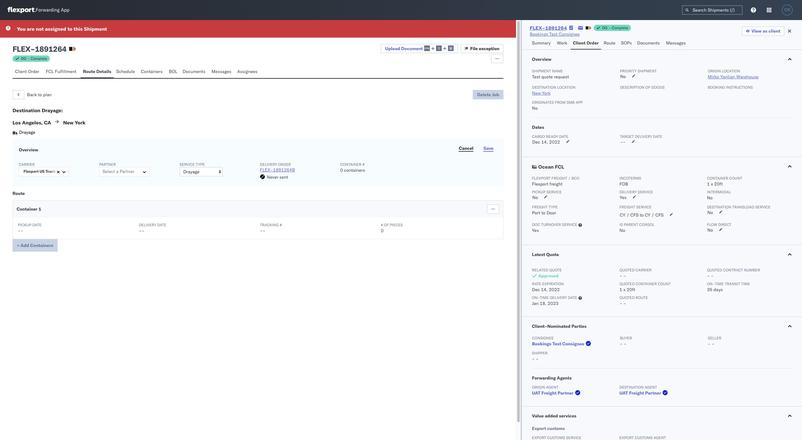 Task type: vqa. For each thing, say whether or not it's contained in the screenshot.
Quoted route - -
yes



Task type: locate. For each thing, give the bounding box(es) containing it.
documents button up overview button
[[635, 37, 664, 50]]

back
[[27, 92, 37, 97]]

test down flex-1891264 link
[[550, 31, 558, 37]]

client order right work button
[[573, 40, 599, 46]]

pickup inside pickup date --
[[18, 223, 31, 227]]

0 horizontal spatial new
[[63, 119, 74, 126]]

yes down fob
[[620, 195, 627, 200]]

0 horizontal spatial fcl
[[46, 69, 54, 74]]

1 horizontal spatial container
[[340, 162, 362, 167]]

1 horizontal spatial agent
[[645, 385, 657, 390]]

0 vertical spatial messages
[[666, 40, 686, 46]]

location inside origin location mirko yantian warehouse
[[722, 69, 741, 73]]

# inside tracking # --
[[280, 223, 282, 227]]

destination for destination location new york
[[532, 85, 556, 90]]

0 vertical spatial delivery
[[635, 134, 652, 139]]

0 vertical spatial route
[[604, 40, 616, 46]]

consignee up work
[[559, 31, 580, 37]]

flex- up never
[[260, 167, 273, 173]]

no down originates
[[532, 105, 538, 111]]

uat down origin agent
[[532, 390, 541, 396]]

1 uat freight partner link from the left
[[532, 390, 582, 396]]

flexport left us
[[24, 169, 39, 174]]

dec
[[533, 139, 540, 145], [532, 287, 540, 292]]

2 horizontal spatial 1
[[707, 181, 710, 187]]

1 vertical spatial origin
[[532, 385, 545, 390]]

los
[[13, 119, 21, 126]]

dg - complete down flex - 1891264 in the left of the page
[[21, 56, 47, 61]]

origin up mirko
[[708, 69, 721, 73]]

0 horizontal spatial documents
[[183, 69, 205, 74]]

route up container 1
[[13, 191, 25, 196]]

trucking
[[46, 169, 61, 174]]

date inside delivery date --
[[157, 223, 166, 227]]

14, down cargo ready date
[[542, 139, 548, 145]]

container up containers
[[340, 162, 362, 167]]

client order down flex
[[15, 69, 39, 74]]

is
[[620, 222, 623, 227]]

uat freight partner down origin agent
[[532, 390, 574, 396]]

2 uat from the left
[[620, 390, 628, 396]]

1 up intermodal in the top of the page
[[707, 181, 710, 187]]

bookings test consignee link up work
[[530, 31, 580, 37]]

1 vertical spatial york
[[75, 119, 86, 126]]

agent for origin agent
[[546, 385, 559, 390]]

client for top client order button
[[573, 40, 586, 46]]

1 vertical spatial delivery
[[620, 190, 637, 194]]

consignee down parties
[[563, 341, 585, 347]]

0 horizontal spatial /
[[568, 176, 571, 181]]

0 horizontal spatial 20ft
[[627, 287, 636, 292]]

1 vertical spatial flexport
[[532, 176, 551, 181]]

delivery for delivery service
[[620, 190, 637, 194]]

forwarding up not
[[36, 7, 60, 13]]

/ left the bco
[[568, 176, 571, 181]]

uat for origin
[[532, 390, 541, 396]]

of inside # of pieces 0
[[384, 223, 389, 227]]

new up originates
[[532, 90, 541, 96]]

partner up select
[[99, 162, 116, 167]]

2 horizontal spatial delivery
[[620, 190, 637, 194]]

2 vertical spatial flexport
[[532, 181, 549, 187]]

2 horizontal spatial #
[[381, 223, 383, 227]]

exception
[[479, 46, 500, 51]]

shipment
[[84, 26, 107, 32], [532, 69, 551, 73]]

1 horizontal spatial on-
[[707, 281, 715, 286]]

never
[[267, 174, 278, 180]]

document
[[401, 46, 423, 51]]

on- up jan
[[532, 295, 540, 300]]

uat freight partner down destination agent
[[620, 390, 661, 396]]

20ft up quoted route - -
[[627, 287, 636, 292]]

work
[[557, 40, 568, 46]]

dec down the cargo
[[533, 139, 540, 145]]

no down flow
[[708, 227, 713, 233]]

description
[[620, 85, 645, 90]]

dg down flex
[[21, 56, 26, 61]]

on- up 35 at the right of page
[[707, 281, 715, 286]]

messages for rightmost messages button
[[666, 40, 686, 46]]

bookings test consignee
[[530, 31, 580, 37], [532, 341, 585, 347]]

test up the new york link
[[532, 74, 541, 80]]

0 horizontal spatial app
[[61, 7, 69, 13]]

you are not assigned to this shipment
[[17, 26, 107, 32]]

of for description of goods
[[646, 85, 651, 90]]

export customs
[[532, 426, 565, 431]]

1 vertical spatial yes
[[532, 228, 539, 233]]

2 horizontal spatial route
[[604, 40, 616, 46]]

app inside the originates from smb app no
[[576, 100, 583, 105]]

1 horizontal spatial client order button
[[571, 37, 602, 50]]

0 horizontal spatial pickup
[[18, 223, 31, 227]]

york inside destination location new york
[[542, 90, 551, 96]]

date
[[32, 223, 42, 227], [157, 223, 166, 227]]

angeles,
[[22, 119, 43, 126]]

uat
[[532, 390, 541, 396], [620, 390, 628, 396]]

date
[[559, 134, 569, 139], [653, 134, 663, 139], [568, 295, 578, 300]]

0 vertical spatial new
[[532, 90, 541, 96]]

container
[[636, 281, 657, 286]]

location down request
[[557, 85, 576, 90]]

time
[[715, 281, 724, 286], [742, 281, 750, 286], [540, 295, 549, 300]]

1 inside container count 1 x 20ft
[[707, 181, 710, 187]]

uat freight partner link down origin agent
[[532, 390, 582, 396]]

0 horizontal spatial uat freight partner link
[[532, 390, 582, 396]]

direct
[[719, 222, 732, 227]]

client-
[[532, 323, 548, 329]]

destination for destination drayage:
[[13, 107, 40, 113]]

2 vertical spatial container
[[17, 206, 37, 212]]

quote
[[542, 74, 553, 80], [550, 268, 562, 272]]

containers
[[344, 167, 365, 173]]

uat freight partner link down destination agent
[[620, 390, 670, 396]]

documents button
[[635, 37, 664, 50], [180, 66, 209, 78]]

# right tracking on the left bottom of page
[[280, 223, 282, 227]]

cy
[[620, 212, 626, 218], [645, 212, 651, 218]]

shipment left name
[[532, 69, 551, 73]]

1 horizontal spatial messages
[[666, 40, 686, 46]]

flow direct
[[707, 222, 732, 227]]

/ up parent
[[627, 212, 630, 218]]

york
[[542, 90, 551, 96], [75, 119, 86, 126]]

location for yantian
[[722, 69, 741, 73]]

are
[[27, 26, 35, 32]]

name
[[552, 69, 563, 73]]

20ft
[[715, 181, 723, 187], [627, 287, 636, 292]]

1 horizontal spatial app
[[576, 100, 583, 105]]

fcl left fulfillment
[[46, 69, 54, 74]]

1 horizontal spatial delivery
[[635, 134, 652, 139]]

ca
[[44, 119, 51, 126]]

1 up pickup date --
[[39, 206, 41, 212]]

time for on-time transit time 35 days
[[715, 281, 724, 286]]

carrier up flexport us trucking open carrier
[[19, 162, 35, 167]]

destination inside destination location new york
[[532, 85, 556, 90]]

no down is
[[620, 228, 626, 233]]

details
[[96, 69, 111, 74]]

test down nominated
[[553, 341, 561, 347]]

messages button left 'assignees'
[[209, 66, 235, 78]]

pickup down container 1
[[18, 223, 31, 227]]

this
[[74, 26, 83, 32]]

shipment name test quote request
[[532, 69, 569, 80]]

quoted left carrier
[[620, 268, 635, 272]]

2 uat freight partner from the left
[[620, 390, 661, 396]]

x inside container count 1 x 20ft
[[711, 181, 713, 187]]

1 agent from the left
[[546, 385, 559, 390]]

0 vertical spatial shipment
[[84, 26, 107, 32]]

0 horizontal spatial count
[[658, 281, 671, 286]]

1 horizontal spatial 20ft
[[715, 181, 723, 187]]

2 cfs from the left
[[656, 212, 664, 218]]

2022 down expiration
[[549, 287, 560, 292]]

date right ready
[[559, 134, 569, 139]]

messages button up overview button
[[664, 37, 690, 50]]

yes down doc
[[532, 228, 539, 233]]

quoted inside quoted route - -
[[620, 295, 635, 300]]

1 horizontal spatial order
[[587, 40, 599, 46]]

uat freight partner
[[532, 390, 574, 396], [620, 390, 661, 396]]

0 vertical spatial client order button
[[571, 37, 602, 50]]

forwarding for forwarding app
[[36, 7, 60, 13]]

time for on-time delivery date
[[540, 295, 549, 300]]

flex- up summary
[[530, 25, 545, 31]]

1 vertical spatial fcl
[[555, 164, 564, 170]]

quoted inside quoted contract number - - rate expiration dec 14, 2022
[[707, 268, 723, 272]]

quote up the approved
[[550, 268, 562, 272]]

1 vertical spatial app
[[576, 100, 583, 105]]

client
[[573, 40, 586, 46], [15, 69, 27, 74]]

0 vertical spatial york
[[542, 90, 551, 96]]

flex-1891264b
[[260, 167, 295, 173]]

route left details
[[83, 69, 95, 74]]

route details button
[[81, 66, 114, 78]]

0
[[340, 167, 343, 173], [381, 228, 384, 234]]

added
[[545, 413, 558, 419]]

1 uat from the left
[[532, 390, 541, 396]]

warehouse
[[737, 74, 759, 80]]

no inside is parent consol no
[[620, 228, 626, 233]]

shipment right this
[[84, 26, 107, 32]]

1 horizontal spatial complete
[[612, 25, 629, 30]]

client order button up back
[[13, 66, 43, 78]]

0 horizontal spatial 1891264
[[35, 44, 67, 54]]

location for york
[[557, 85, 576, 90]]

1 vertical spatial delivery
[[550, 295, 567, 300]]

0 horizontal spatial client order
[[15, 69, 39, 74]]

complete
[[612, 25, 629, 30], [31, 56, 47, 61]]

1 vertical spatial shipment
[[532, 69, 551, 73]]

0 horizontal spatial dg
[[21, 56, 26, 61]]

consol
[[639, 222, 655, 227]]

pickup up freight type port to door
[[532, 190, 546, 194]]

forwarding for forwarding agents
[[532, 375, 556, 381]]

file exception
[[470, 46, 500, 51]]

type
[[196, 162, 205, 167]]

2 agent from the left
[[645, 385, 657, 390]]

bookings up summary
[[530, 31, 548, 37]]

client order button right work
[[571, 37, 602, 50]]

1 vertical spatial test
[[532, 74, 541, 80]]

messages for messages button to the left
[[212, 69, 231, 74]]

route left sops
[[604, 40, 616, 46]]

related
[[532, 268, 549, 272]]

x up quoted route - -
[[624, 287, 626, 292]]

1 horizontal spatial uat
[[620, 390, 628, 396]]

destination for destination agent
[[620, 385, 644, 390]]

seller - -
[[708, 336, 722, 347]]

time up 'jan 18, 2023'
[[540, 295, 549, 300]]

# for --
[[280, 223, 282, 227]]

count inside quoted container count 1 x 20ft
[[658, 281, 671, 286]]

date inside pickup date --
[[32, 223, 42, 227]]

partner
[[99, 162, 116, 167], [120, 169, 134, 174], [558, 390, 574, 396], [645, 390, 661, 396]]

fcl inside "button"
[[555, 164, 564, 170]]

test inside shipment name test quote request
[[532, 74, 541, 80]]

1 horizontal spatial uat freight partner
[[620, 390, 661, 396]]

x
[[711, 181, 713, 187], [624, 287, 626, 292]]

dates
[[532, 124, 544, 130]]

fcl
[[46, 69, 54, 74], [555, 164, 564, 170]]

quoted for quoted contract number - - rate expiration dec 14, 2022
[[707, 268, 723, 272]]

1 vertical spatial route
[[83, 69, 95, 74]]

count up intermodal in the top of the page
[[730, 176, 743, 181]]

flexport us trucking open carrier
[[24, 169, 85, 174]]

agent up value added services button
[[645, 385, 657, 390]]

1 vertical spatial messages
[[212, 69, 231, 74]]

dg - complete up route button
[[602, 25, 629, 30]]

route button
[[602, 37, 619, 50]]

uat freight partner link
[[532, 390, 582, 396], [620, 390, 670, 396]]

0 horizontal spatial dg - complete
[[21, 56, 47, 61]]

uat freight partner for destination
[[620, 390, 661, 396]]

freight down ocean fcl
[[552, 176, 568, 181]]

pieces
[[390, 223, 403, 227]]

flex- for 1891264
[[530, 25, 545, 31]]

0 vertical spatial consignee
[[559, 31, 580, 37]]

1 horizontal spatial route
[[83, 69, 95, 74]]

/ inside flexport freight / bco flexport freight
[[568, 176, 571, 181]]

0 horizontal spatial overview
[[19, 147, 38, 153]]

# inside container # 0 containers
[[363, 162, 365, 167]]

client order for bottom client order button
[[15, 69, 39, 74]]

2 cy from the left
[[645, 212, 651, 218]]

quoted down quoted carrier - -
[[620, 281, 635, 286]]

latest
[[532, 252, 545, 257]]

priority shipment
[[620, 69, 657, 73]]

1 horizontal spatial cy
[[645, 212, 651, 218]]

documents up overview button
[[637, 40, 660, 46]]

0 horizontal spatial date
[[32, 223, 42, 227]]

fcl fulfillment
[[46, 69, 76, 74]]

app up you are not assigned to this shipment on the top
[[61, 7, 69, 13]]

0 horizontal spatial 0
[[340, 167, 343, 173]]

1 vertical spatial new
[[63, 119, 74, 126]]

1 vertical spatial dec
[[532, 287, 540, 292]]

2 uat freight partner link from the left
[[620, 390, 670, 396]]

delivery right the target
[[635, 134, 652, 139]]

container inside container # 0 containers
[[340, 162, 362, 167]]

delivery
[[635, 134, 652, 139], [550, 295, 567, 300]]

0 horizontal spatial delivery
[[139, 223, 156, 227]]

1 horizontal spatial #
[[363, 162, 365, 167]]

1 horizontal spatial service
[[637, 205, 652, 209]]

14,
[[542, 139, 548, 145], [541, 287, 548, 292]]

0 horizontal spatial of
[[384, 223, 389, 227]]

#
[[363, 162, 365, 167], [280, 223, 282, 227], [381, 223, 383, 227]]

2 horizontal spatial time
[[742, 281, 750, 286]]

2 vertical spatial 1
[[620, 287, 623, 292]]

quoted inside quoted carrier - -
[[620, 268, 635, 272]]

quoted inside quoted container count 1 x 20ft
[[620, 281, 635, 286]]

cy up is
[[620, 212, 626, 218]]

1 vertical spatial 20ft
[[627, 287, 636, 292]]

1 vertical spatial x
[[624, 287, 626, 292]]

0 horizontal spatial on-
[[532, 295, 540, 300]]

order up back
[[28, 69, 39, 74]]

location inside destination location new york
[[557, 85, 576, 90]]

origin for origin location mirko yantian warehouse
[[708, 69, 721, 73]]

pickup service
[[532, 190, 562, 194]]

buyer - -
[[620, 336, 632, 347]]

1 horizontal spatial time
[[715, 281, 724, 286]]

buyer
[[620, 336, 632, 340]]

bookings test consignee down nominated
[[532, 341, 585, 347]]

client-nominated parties
[[532, 323, 587, 329]]

booking
[[708, 85, 725, 90]]

0 vertical spatial dec
[[533, 139, 540, 145]]

summary button
[[530, 37, 555, 50]]

containers button
[[138, 66, 166, 78]]

location up mirko yantian warehouse link
[[722, 69, 741, 73]]

1891264 down "assigned"
[[35, 44, 67, 54]]

0 vertical spatial flex-
[[530, 25, 545, 31]]

messages up overview button
[[666, 40, 686, 46]]

flexport up "pickup service"
[[532, 181, 549, 187]]

1 vertical spatial forwarding
[[532, 375, 556, 381]]

new inside destination location new york
[[532, 90, 541, 96]]

0 vertical spatial dg - complete
[[602, 25, 629, 30]]

1 horizontal spatial date
[[157, 223, 166, 227]]

flex- for 1891264b
[[260, 167, 273, 173]]

2 date from the left
[[157, 223, 166, 227]]

app right smb
[[576, 100, 583, 105]]

route
[[604, 40, 616, 46], [83, 69, 95, 74], [13, 191, 25, 196]]

to
[[68, 26, 72, 32], [38, 92, 42, 97], [542, 210, 546, 216], [640, 212, 644, 218]]

0 horizontal spatial uat
[[532, 390, 541, 396]]

quote down name
[[542, 74, 553, 80]]

agent down "forwarding agents"
[[546, 385, 559, 390]]

client down flex
[[15, 69, 27, 74]]

forwarding up origin agent
[[532, 375, 556, 381]]

0 horizontal spatial x
[[624, 287, 626, 292]]

drayage
[[19, 129, 35, 135]]

0 horizontal spatial location
[[557, 85, 576, 90]]

1 uat freight partner from the left
[[532, 390, 574, 396]]

0 vertical spatial bookings
[[530, 31, 548, 37]]

0 vertical spatial 1891264
[[545, 25, 567, 31]]

container inside container count 1 x 20ft
[[707, 176, 729, 181]]

origin inside origin location mirko yantian warehouse
[[708, 69, 721, 73]]

1 horizontal spatial client order
[[573, 40, 599, 46]]

client for bottom client order button
[[15, 69, 27, 74]]

order left route button
[[587, 40, 599, 46]]

container up pickup date --
[[17, 206, 37, 212]]

origin down "forwarding agents"
[[532, 385, 545, 390]]

open
[[62, 169, 72, 174]]

1 up quoted route - -
[[620, 287, 623, 292]]

on- for on-time delivery date
[[532, 295, 540, 300]]

1 cfs from the left
[[631, 212, 639, 218]]

2022 down ready
[[549, 139, 560, 145]]

0 vertical spatial x
[[711, 181, 713, 187]]

flexport for flexport
[[532, 176, 551, 181]]

container
[[340, 162, 362, 167], [707, 176, 729, 181], [17, 206, 37, 212]]

1 horizontal spatial /
[[627, 212, 630, 218]]

flex-
[[530, 25, 545, 31], [260, 167, 273, 173]]

upload document button
[[381, 44, 458, 53]]

delivery inside delivery date --
[[139, 223, 156, 227]]

turnover
[[541, 222, 561, 227]]

1 date from the left
[[32, 223, 42, 227]]

delivery for delivery date --
[[139, 223, 156, 227]]

uat freight partner link for origin
[[532, 390, 582, 396]]

0 horizontal spatial flex-
[[260, 167, 273, 173]]

on-time delivery date
[[532, 295, 578, 300]]

sops
[[621, 40, 632, 46]]

2 vertical spatial delivery
[[139, 223, 156, 227]]

20ft up intermodal in the top of the page
[[715, 181, 723, 187]]

0 vertical spatial messages button
[[664, 37, 690, 50]]

on- inside on-time transit time 35 days
[[707, 281, 715, 286]]

quoted left contract
[[707, 268, 723, 272]]

container up intermodal in the top of the page
[[707, 176, 729, 181]]

seller
[[708, 336, 722, 340]]

delivery for delivery order
[[260, 162, 277, 167]]

0 inside # of pieces 0
[[381, 228, 384, 234]]

bookings test consignee down flex-1891264 link
[[530, 31, 580, 37]]

of left goods
[[646, 85, 651, 90]]

view as client button
[[742, 26, 785, 36]]

ready
[[546, 134, 558, 139]]

complete up sops
[[612, 25, 629, 30]]

destination transload service
[[707, 205, 771, 209]]

type
[[549, 205, 558, 209]]

14, down rate
[[541, 287, 548, 292]]



Task type: describe. For each thing, give the bounding box(es) containing it.
0 horizontal spatial delivery
[[550, 295, 567, 300]]

partner right a
[[120, 169, 134, 174]]

destination for destination transload service
[[707, 205, 732, 209]]

date up parties
[[568, 295, 578, 300]]

2 vertical spatial consignee
[[563, 341, 585, 347]]

container for x
[[707, 176, 729, 181]]

35
[[707, 287, 713, 292]]

origin for origin agent
[[532, 385, 545, 390]]

mirko
[[708, 74, 720, 80]]

tracking # --
[[260, 223, 282, 234]]

service right turnover
[[562, 222, 578, 227]]

to inside freight type port to door
[[542, 210, 546, 216]]

1 horizontal spatial documents
[[637, 40, 660, 46]]

18,
[[540, 301, 547, 306]]

bol button
[[166, 66, 180, 78]]

1 vertical spatial client order button
[[13, 66, 43, 78]]

0 horizontal spatial service
[[180, 162, 195, 167]]

1 horizontal spatial messages button
[[664, 37, 690, 50]]

no down "pickup service"
[[533, 195, 538, 200]]

instructions
[[726, 85, 753, 90]]

never sent
[[267, 174, 288, 180]]

target delivery date
[[620, 134, 663, 139]]

view as client
[[752, 28, 781, 34]]

not
[[36, 26, 44, 32]]

nominated
[[548, 323, 571, 329]]

0 vertical spatial dg
[[602, 25, 608, 30]]

no up flow
[[708, 210, 713, 215]]

assigned
[[45, 26, 66, 32]]

origin location mirko yantian warehouse
[[708, 69, 759, 80]]

container 1
[[17, 206, 42, 212]]

count inside container count 1 x 20ft
[[730, 176, 743, 181]]

door
[[547, 210, 556, 216]]

1 vertical spatial bookings test consignee
[[532, 341, 585, 347]]

quoted carrier - -
[[620, 268, 652, 279]]

service down flexport freight / bco flexport freight
[[547, 190, 562, 194]]

flexport freight / bco flexport freight
[[532, 176, 580, 187]]

1 vertical spatial freight
[[550, 181, 563, 187]]

0 vertical spatial carrier
[[19, 162, 35, 167]]

flexport for carrier
[[24, 169, 39, 174]]

1 vertical spatial bookings test consignee link
[[532, 341, 593, 347]]

pickup for pickup service
[[532, 190, 546, 194]]

related quote
[[532, 268, 562, 272]]

summary
[[532, 40, 551, 46]]

0 horizontal spatial container
[[17, 206, 37, 212]]

0 vertical spatial 2022
[[549, 139, 560, 145]]

to left this
[[68, 26, 72, 32]]

uat freight partner link for destination
[[620, 390, 670, 396]]

agent for destination agent
[[645, 385, 657, 390]]

no down priority
[[621, 74, 626, 79]]

quoted route - -
[[620, 295, 648, 306]]

jan 18, 2023
[[532, 301, 559, 306]]

destination location new york
[[532, 85, 576, 96]]

delivery date --
[[139, 223, 166, 234]]

2 vertical spatial test
[[553, 341, 561, 347]]

2022 inside quoted contract number - - rate expiration dec 14, 2022
[[549, 287, 560, 292]]

tracking
[[260, 223, 279, 227]]

1 vertical spatial documents button
[[180, 66, 209, 78]]

2023
[[548, 301, 559, 306]]

0 inside container # 0 containers
[[340, 167, 343, 173]]

quoted for quoted container count 1 x 20ft
[[620, 281, 635, 286]]

0 vertical spatial bookings test consignee link
[[530, 31, 580, 37]]

container for containers
[[340, 162, 362, 167]]

priority
[[620, 69, 637, 73]]

0 vertical spatial 14,
[[542, 139, 548, 145]]

date for pickup date --
[[32, 223, 42, 227]]

uat for destination
[[620, 390, 628, 396]]

1 horizontal spatial 1891264
[[545, 25, 567, 31]]

partner down destination agent
[[645, 390, 661, 396]]

1 vertical spatial consignee
[[532, 336, 554, 340]]

1 vertical spatial quote
[[550, 268, 562, 272]]

route for route details
[[83, 69, 95, 74]]

no inside intermodal no
[[707, 195, 713, 201]]

freight down destination agent
[[629, 390, 644, 396]]

destination agent
[[620, 385, 657, 390]]

fcl fulfillment button
[[43, 66, 81, 78]]

1 cy from the left
[[620, 212, 626, 218]]

client-nominated parties button
[[522, 317, 802, 336]]

overview inside overview button
[[532, 56, 552, 62]]

export
[[532, 426, 546, 431]]

shipment inside shipment name test quote request
[[532, 69, 551, 73]]

as
[[763, 28, 768, 34]]

on- for on-time transit time 35 days
[[707, 281, 715, 286]]

originates
[[532, 100, 554, 105]]

intermodal
[[707, 190, 731, 194]]

# for 0 containers
[[363, 162, 365, 167]]

1 vertical spatial carrier
[[73, 169, 85, 174]]

services
[[559, 413, 577, 419]]

0 horizontal spatial order
[[28, 69, 39, 74]]

0 horizontal spatial 1
[[39, 206, 41, 212]]

destination drayage:
[[13, 107, 63, 113]]

1 vertical spatial bookings
[[532, 341, 552, 347]]

booking instructions
[[708, 85, 753, 90]]

# inside # of pieces 0
[[381, 223, 383, 227]]

to down 'freight service'
[[640, 212, 644, 218]]

1 inside quoted container count 1 x 20ft
[[620, 287, 623, 292]]

quoted for quoted carrier - -
[[620, 268, 635, 272]]

quoted contract number - - rate expiration dec 14, 2022
[[532, 268, 760, 292]]

service right transload
[[756, 205, 771, 209]]

1 vertical spatial dg - complete
[[21, 56, 47, 61]]

los angeles, ca
[[13, 119, 51, 126]]

0 vertical spatial documents button
[[635, 37, 664, 50]]

flex-1891264 link
[[530, 25, 567, 31]]

delivery service
[[620, 190, 653, 194]]

1 vertical spatial service
[[637, 205, 652, 209]]

new york link
[[532, 90, 551, 96]]

assignees button
[[235, 66, 261, 78]]

sops button
[[619, 37, 635, 50]]

flex - 1891264
[[13, 44, 67, 54]]

from
[[555, 100, 566, 105]]

dec inside quoted contract number - - rate expiration dec 14, 2022
[[532, 287, 540, 292]]

sent
[[280, 174, 288, 180]]

route for route button
[[604, 40, 616, 46]]

quoted for quoted route - -
[[620, 295, 635, 300]]

quote
[[547, 252, 559, 257]]

upload
[[385, 46, 400, 51]]

1 vertical spatial overview
[[19, 147, 38, 153]]

0 horizontal spatial shipment
[[84, 26, 107, 32]]

to left plan
[[38, 92, 42, 97]]

1 vertical spatial 1891264
[[35, 44, 67, 54]]

x inside quoted container count 1 x 20ft
[[624, 287, 626, 292]]

of for # of pieces 0
[[384, 223, 389, 227]]

0 horizontal spatial messages button
[[209, 66, 235, 78]]

20ft inside container count 1 x 20ft
[[715, 181, 723, 187]]

date for dec 14, 2022
[[559, 134, 569, 139]]

client order for top client order button
[[573, 40, 599, 46]]

expiration
[[542, 281, 564, 286]]

shipper - -
[[532, 351, 548, 362]]

incoterms fob
[[620, 176, 641, 187]]

yantian
[[721, 74, 736, 80]]

date for delivery date --
[[157, 223, 166, 227]]

shipment
[[638, 69, 657, 73]]

bco
[[572, 176, 580, 181]]

freight up the cy / cfs to cy / cfs
[[620, 205, 636, 209]]

flow
[[707, 222, 718, 227]]

0 vertical spatial order
[[587, 40, 599, 46]]

route
[[636, 295, 648, 300]]

fob
[[620, 181, 628, 187]]

origin agent
[[532, 385, 559, 390]]

1 vertical spatial dg
[[21, 56, 26, 61]]

0 horizontal spatial complete
[[31, 56, 47, 61]]

fulfillment
[[55, 69, 76, 74]]

freight service
[[620, 205, 652, 209]]

pickup date --
[[18, 223, 42, 234]]

client
[[769, 28, 781, 34]]

uat freight partner for origin
[[532, 390, 574, 396]]

work button
[[555, 37, 571, 50]]

2 horizontal spatial /
[[652, 212, 655, 218]]

0 horizontal spatial route
[[13, 191, 25, 196]]

no inside the originates from smb app no
[[532, 105, 538, 111]]

Search Shipments (/) text field
[[682, 5, 743, 15]]

order
[[278, 162, 291, 167]]

0 vertical spatial test
[[550, 31, 558, 37]]

0 vertical spatial freight
[[552, 176, 568, 181]]

0 vertical spatial complete
[[612, 25, 629, 30]]

doc turnover service
[[532, 222, 578, 227]]

0 vertical spatial bookings test consignee
[[530, 31, 580, 37]]

back to plan
[[27, 92, 52, 97]]

you
[[17, 26, 26, 32]]

schedule button
[[114, 66, 138, 78]]

service up 'freight service'
[[638, 190, 653, 194]]

bol
[[169, 69, 177, 74]]

forwarding agents
[[532, 375, 572, 381]]

carrier
[[636, 268, 652, 272]]

flexport. image
[[8, 7, 36, 13]]

quote inside shipment name test quote request
[[542, 74, 553, 80]]

ocean fcl
[[539, 164, 564, 170]]

partner down agents
[[558, 390, 574, 396]]

latest quote
[[532, 252, 559, 257]]

14, inside quoted contract number - - rate expiration dec 14, 2022
[[541, 287, 548, 292]]

pickup for pickup date --
[[18, 223, 31, 227]]

freight down origin agent
[[542, 390, 557, 396]]

intermodal no
[[707, 190, 731, 201]]

date for --
[[653, 134, 663, 139]]

# of pieces 0
[[381, 223, 403, 234]]

0 vertical spatial yes
[[620, 195, 627, 200]]

container # 0 containers
[[340, 162, 365, 173]]

20ft inside quoted container count 1 x 20ft
[[627, 287, 636, 292]]

--
[[621, 139, 626, 145]]

freight inside freight type port to door
[[532, 205, 548, 209]]

days
[[714, 287, 723, 292]]

fcl inside button
[[46, 69, 54, 74]]

service type
[[180, 162, 205, 167]]



